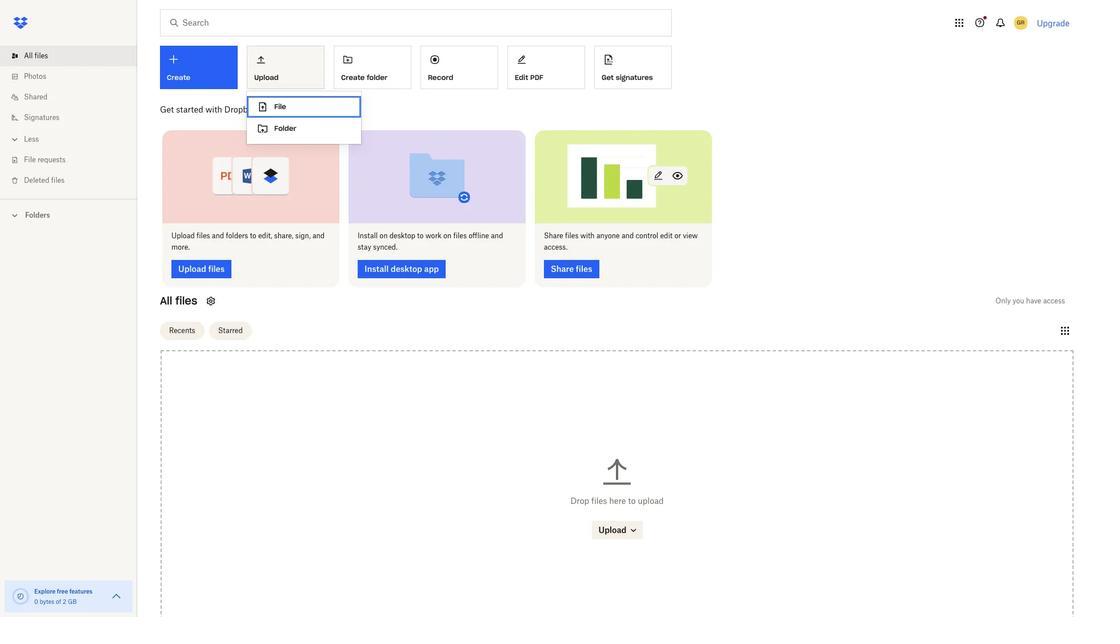 Task type: vqa. For each thing, say whether or not it's contained in the screenshot.
the left All
yes



Task type: locate. For each thing, give the bounding box(es) containing it.
folders
[[226, 231, 248, 240]]

files up photos
[[35, 51, 48, 60]]

requests
[[38, 155, 66, 164]]

0 horizontal spatial get
[[160, 105, 174, 114]]

file inside menu item
[[274, 102, 286, 111]]

list
[[0, 39, 137, 199]]

all files list item
[[0, 46, 137, 66]]

only you have access
[[996, 296, 1065, 305]]

offline
[[469, 231, 489, 240]]

files inside share files with anyone and control edit or view access.
[[565, 231, 579, 240]]

with right started
[[206, 105, 222, 114]]

file menu item
[[247, 96, 361, 118]]

with left anyone
[[581, 231, 595, 240]]

upload
[[254, 73, 279, 82], [171, 231, 195, 240]]

1 horizontal spatial to
[[417, 231, 424, 240]]

all files inside list item
[[24, 51, 48, 60]]

upload up dropbox
[[254, 73, 279, 82]]

and right the offline
[[491, 231, 503, 240]]

edit pdf
[[515, 73, 544, 82]]

recents
[[169, 326, 195, 335]]

0 horizontal spatial all
[[24, 51, 33, 60]]

files inside "deleted files" 'link'
[[51, 176, 65, 185]]

shared
[[24, 93, 47, 101]]

with for files
[[581, 231, 595, 240]]

files left the offline
[[454, 231, 467, 240]]

4 and from the left
[[622, 231, 634, 240]]

or
[[675, 231, 681, 240]]

on
[[380, 231, 388, 240], [444, 231, 452, 240]]

1 horizontal spatial get
[[602, 73, 614, 82]]

upload inside upload files and folders to edit, share, sign, and more.
[[171, 231, 195, 240]]

to left work
[[417, 231, 424, 240]]

deleted files
[[24, 176, 65, 185]]

features
[[69, 588, 93, 595]]

1 horizontal spatial file
[[274, 102, 286, 111]]

0 horizontal spatial with
[[206, 105, 222, 114]]

all up photos
[[24, 51, 33, 60]]

signatures
[[24, 113, 59, 122]]

upload button
[[247, 46, 325, 89]]

to left edit,
[[250, 231, 256, 240]]

get
[[602, 73, 614, 82], [160, 105, 174, 114]]

and left folders
[[212, 231, 224, 240]]

2 horizontal spatial to
[[628, 496, 636, 506]]

file up 'folder'
[[274, 102, 286, 111]]

1 vertical spatial all
[[160, 294, 172, 307]]

and
[[212, 231, 224, 240], [313, 231, 325, 240], [491, 231, 503, 240], [622, 231, 634, 240]]

files left folders
[[197, 231, 210, 240]]

1 vertical spatial upload
[[171, 231, 195, 240]]

0
[[34, 598, 38, 605]]

folder menu item
[[247, 118, 361, 139]]

drop files here to upload
[[571, 496, 664, 506]]

1 vertical spatial with
[[581, 231, 595, 240]]

0 vertical spatial all files
[[24, 51, 48, 60]]

edit
[[660, 231, 673, 240]]

1 horizontal spatial on
[[444, 231, 452, 240]]

get left the signatures
[[602, 73, 614, 82]]

dropbox image
[[9, 11, 32, 34]]

to
[[250, 231, 256, 240], [417, 231, 424, 240], [628, 496, 636, 506]]

1 horizontal spatial all
[[160, 294, 172, 307]]

files
[[35, 51, 48, 60], [51, 176, 65, 185], [197, 231, 210, 240], [454, 231, 467, 240], [565, 231, 579, 240], [175, 294, 197, 307], [592, 496, 607, 506]]

explore free features 0 bytes of 2 gb
[[34, 588, 93, 605]]

edit,
[[258, 231, 272, 240]]

create
[[341, 73, 365, 82]]

to right "here"
[[628, 496, 636, 506]]

2 on from the left
[[444, 231, 452, 240]]

upload inside the "upload" popup button
[[254, 73, 279, 82]]

file requests
[[24, 155, 66, 164]]

1 vertical spatial all files
[[160, 294, 197, 307]]

0 vertical spatial get
[[602, 73, 614, 82]]

and left control
[[622, 231, 634, 240]]

record
[[428, 73, 453, 82]]

get signatures button
[[594, 46, 672, 89]]

pdf
[[531, 73, 544, 82]]

create folder
[[341, 73, 388, 82]]

to inside install on desktop to work on files offline and stay synced.
[[417, 231, 424, 240]]

0 horizontal spatial file
[[24, 155, 36, 164]]

0 vertical spatial with
[[206, 105, 222, 114]]

less image
[[9, 134, 21, 145]]

0 vertical spatial upload
[[254, 73, 279, 82]]

on right work
[[444, 231, 452, 240]]

3 and from the left
[[491, 231, 503, 240]]

get for get started with dropbox
[[160, 105, 174, 114]]

1 on from the left
[[380, 231, 388, 240]]

files right deleted on the left of page
[[51, 176, 65, 185]]

free
[[57, 588, 68, 595]]

1 vertical spatial get
[[160, 105, 174, 114]]

share
[[544, 231, 563, 240]]

all files
[[24, 51, 48, 60], [160, 294, 197, 307]]

all files up photos
[[24, 51, 48, 60]]

only
[[996, 296, 1011, 305]]

edit pdf button
[[508, 46, 585, 89]]

0 vertical spatial file
[[274, 102, 286, 111]]

1 vertical spatial file
[[24, 155, 36, 164]]

have
[[1027, 296, 1042, 305]]

0 horizontal spatial upload
[[171, 231, 195, 240]]

shared link
[[9, 87, 137, 107]]

all
[[24, 51, 33, 60], [160, 294, 172, 307]]

dropbox
[[224, 105, 257, 114]]

view
[[683, 231, 698, 240]]

get left started
[[160, 105, 174, 114]]

photos
[[24, 72, 46, 81]]

get inside button
[[602, 73, 614, 82]]

work
[[426, 231, 442, 240]]

you
[[1013, 296, 1025, 305]]

files up recents
[[175, 294, 197, 307]]

folder
[[367, 73, 388, 82]]

0 horizontal spatial to
[[250, 231, 256, 240]]

and right the sign,
[[313, 231, 325, 240]]

access
[[1044, 296, 1065, 305]]

file down less
[[24, 155, 36, 164]]

1 and from the left
[[212, 231, 224, 240]]

with
[[206, 105, 222, 114], [581, 231, 595, 240]]

file for file
[[274, 102, 286, 111]]

deleted files link
[[9, 170, 137, 191]]

0 vertical spatial all
[[24, 51, 33, 60]]

all files link
[[9, 46, 137, 66]]

1 horizontal spatial all files
[[160, 294, 197, 307]]

files right share
[[565, 231, 579, 240]]

on up the synced.
[[380, 231, 388, 240]]

files inside upload files and folders to edit, share, sign, and more.
[[197, 231, 210, 240]]

1 horizontal spatial upload
[[254, 73, 279, 82]]

quota usage element
[[11, 588, 30, 606]]

0 horizontal spatial on
[[380, 231, 388, 240]]

less
[[24, 135, 39, 143]]

2 and from the left
[[313, 231, 325, 240]]

all files up recents
[[160, 294, 197, 307]]

with inside share files with anyone and control edit or view access.
[[581, 231, 595, 240]]

0 horizontal spatial all files
[[24, 51, 48, 60]]

upload up the more.
[[171, 231, 195, 240]]

to for drop files here to upload
[[628, 496, 636, 506]]

file requests link
[[9, 150, 137, 170]]

file
[[274, 102, 286, 111], [24, 155, 36, 164]]

1 horizontal spatial with
[[581, 231, 595, 240]]

upgrade
[[1037, 18, 1070, 28]]

all up recents
[[160, 294, 172, 307]]



Task type: describe. For each thing, give the bounding box(es) containing it.
starred
[[218, 326, 243, 335]]

anyone
[[597, 231, 620, 240]]

starred button
[[209, 322, 252, 340]]

synced.
[[373, 243, 398, 251]]

started
[[176, 105, 203, 114]]

signatures
[[616, 73, 653, 82]]

here
[[609, 496, 626, 506]]

get for get signatures
[[602, 73, 614, 82]]

folders button
[[0, 206, 137, 223]]

install on desktop to work on files offline and stay synced.
[[358, 231, 503, 251]]

to inside upload files and folders to edit, share, sign, and more.
[[250, 231, 256, 240]]

upload for upload files and folders to edit, share, sign, and more.
[[171, 231, 195, 240]]

with for started
[[206, 105, 222, 114]]

upload files and folders to edit, share, sign, and more.
[[171, 231, 325, 251]]

of
[[56, 598, 61, 605]]

create folder button
[[334, 46, 412, 89]]

get signatures
[[602, 73, 653, 82]]

list containing all files
[[0, 39, 137, 199]]

gb
[[68, 598, 77, 605]]

stay
[[358, 243, 371, 251]]

all inside list item
[[24, 51, 33, 60]]

signatures link
[[9, 107, 137, 128]]

edit
[[515, 73, 528, 82]]

desktop
[[390, 231, 415, 240]]

share,
[[274, 231, 294, 240]]

deleted
[[24, 176, 49, 185]]

explore
[[34, 588, 56, 595]]

access.
[[544, 243, 568, 251]]

file for file requests
[[24, 155, 36, 164]]

files inside the all files link
[[35, 51, 48, 60]]

2
[[63, 598, 66, 605]]

upload for upload
[[254, 73, 279, 82]]

recents button
[[160, 322, 204, 340]]

install
[[358, 231, 378, 240]]

files inside install on desktop to work on files offline and stay synced.
[[454, 231, 467, 240]]

folder
[[274, 124, 296, 133]]

and inside install on desktop to work on files offline and stay synced.
[[491, 231, 503, 240]]

files left "here"
[[592, 496, 607, 506]]

photos link
[[9, 66, 137, 87]]

sign,
[[295, 231, 311, 240]]

control
[[636, 231, 659, 240]]

folders
[[25, 211, 50, 219]]

more.
[[171, 243, 190, 251]]

drop
[[571, 496, 589, 506]]

bytes
[[40, 598, 54, 605]]

and inside share files with anyone and control edit or view access.
[[622, 231, 634, 240]]

to for install on desktop to work on files offline and stay synced.
[[417, 231, 424, 240]]

record button
[[421, 46, 498, 89]]

upload
[[638, 496, 664, 506]]

upgrade link
[[1037, 18, 1070, 28]]

get started with dropbox
[[160, 105, 257, 114]]

share files with anyone and control edit or view access.
[[544, 231, 698, 251]]



